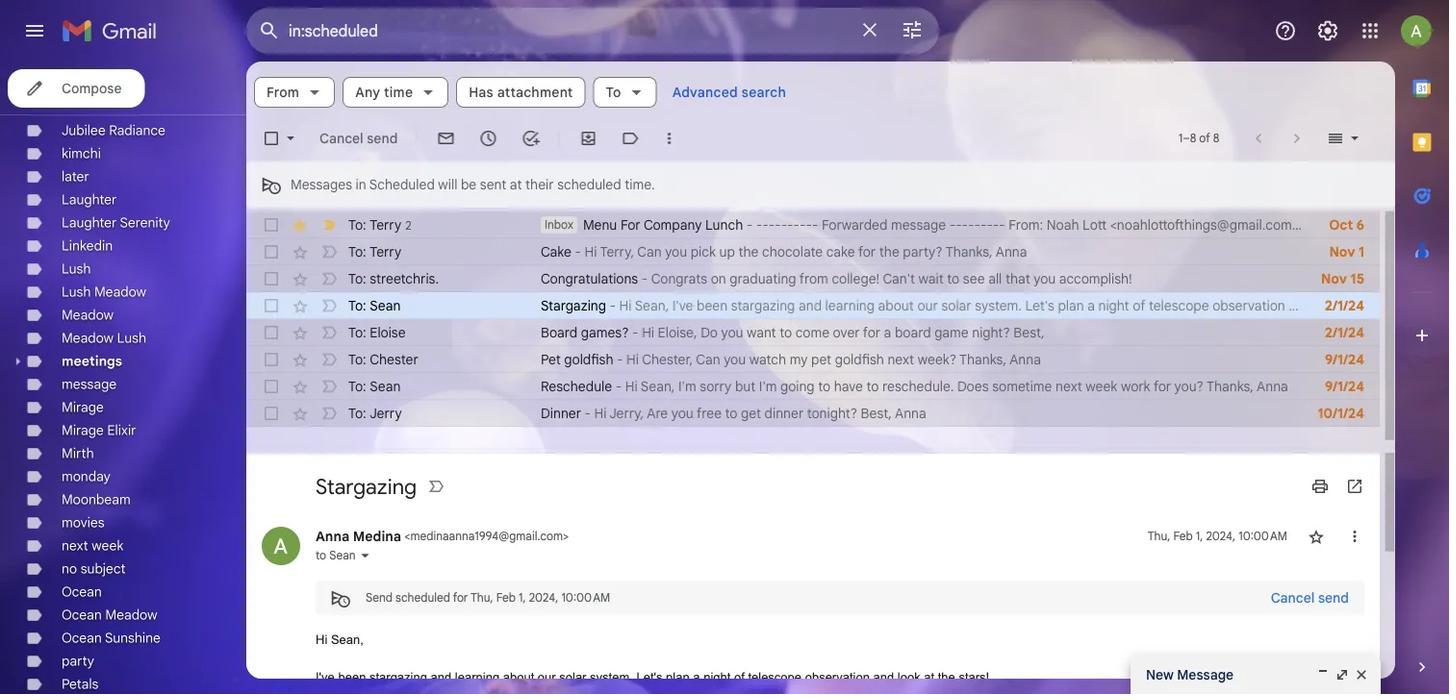 Task type: locate. For each thing, give the bounding box(es) containing it.
0 horizontal spatial goldfish
[[564, 351, 613, 368]]

mirth link
[[62, 446, 94, 462]]

2 horizontal spatial next
[[1056, 378, 1082, 395]]

mirage down message link
[[62, 399, 104, 416]]

accomplish!
[[1059, 270, 1132, 287]]

ocean up the party link
[[62, 630, 102, 647]]

- right cake
[[575, 243, 581, 260]]

about down send scheduled for thu, feb 1, 2024, 10:00 am
[[503, 670, 534, 685]]

0 horizontal spatial system.
[[590, 670, 633, 685]]

0 horizontal spatial solar
[[559, 670, 587, 685]]

lush
[[62, 261, 91, 278], [62, 284, 91, 301], [117, 330, 146, 347]]

ocean link
[[62, 584, 102, 601]]

to: sean up to: jerry
[[348, 378, 401, 395]]

mirage down mirage link
[[62, 422, 104, 439]]

i'm right the but
[[759, 378, 777, 395]]

0 vertical spatial observation
[[1213, 297, 1285, 314]]

you?
[[1175, 378, 1204, 395]]

can down inbox menu for company lunch -
[[637, 243, 662, 260]]

thu, feb 1, 2024, 10:00 am cell
[[1148, 527, 1288, 546]]

laughter for laughter serenity
[[62, 215, 117, 231]]

1 vertical spatial thu,
[[471, 591, 493, 605]]

- right dinner
[[585, 405, 591, 422]]

that
[[1006, 270, 1030, 287]]

next down the board
[[888, 351, 914, 368]]

laughter down 'laughter' link
[[62, 215, 117, 231]]

terry for to: terry 2
[[370, 216, 401, 233]]

petals
[[62, 677, 98, 693]]

0 vertical spatial terry
[[370, 216, 401, 233]]

our
[[918, 297, 938, 314], [538, 670, 556, 685]]

to: sean up to: eloise
[[348, 297, 401, 314]]

2 ocean from the top
[[62, 607, 102, 624]]

movies link
[[62, 515, 105, 532]]

0 horizontal spatial feb
[[496, 591, 516, 605]]

to
[[606, 84, 621, 101]]

row down the chocolate
[[246, 266, 1380, 293]]

board games? - hi eloise, do you want to come over for a board game night? best,
[[541, 324, 1045, 341]]

send
[[366, 591, 393, 605]]

1 horizontal spatial week
[[1086, 378, 1118, 395]]

0 horizontal spatial week
[[92, 538, 123, 555]]

party?
[[903, 243, 943, 260]]

1 laughter from the top
[[62, 192, 117, 208]]

for down anna medina < medinaanna1994@gmail.com >
[[453, 591, 468, 605]]

time
[[384, 84, 413, 101]]

ocean down no subject
[[62, 584, 102, 601]]

hi down to sean
[[316, 633, 327, 647]]

advanced
[[672, 84, 738, 101]]

i've down congrats
[[673, 297, 693, 314]]

going
[[781, 378, 815, 395]]

nov 15
[[1321, 270, 1365, 287]]

2 vertical spatial of
[[734, 670, 745, 685]]

to: up to: jerry
[[348, 378, 366, 395]]

row down going
[[246, 400, 1380, 427]]

2 row from the top
[[246, 239, 1380, 266]]

meadow up "sunshine"
[[105, 607, 157, 624]]

to: for congratulations
[[348, 270, 366, 287]]

2 to: from the top
[[348, 243, 366, 260]]

None checkbox
[[262, 129, 281, 148], [262, 243, 281, 262], [262, 269, 281, 289], [262, 323, 281, 343], [262, 377, 281, 396], [262, 404, 281, 423], [262, 129, 281, 148], [262, 243, 281, 262], [262, 269, 281, 289], [262, 323, 281, 343], [262, 377, 281, 396], [262, 404, 281, 423]]

cancel send button
[[312, 121, 405, 156], [1256, 581, 1365, 615]]

0 horizontal spatial cancel send button
[[312, 121, 405, 156]]

0 vertical spatial send
[[367, 130, 398, 147]]

next right sometime
[[1056, 378, 1082, 395]]

inbox
[[545, 218, 573, 232]]

to: terry 2
[[348, 216, 411, 233]]

wait
[[919, 270, 944, 287]]

stargazing up the board
[[541, 297, 606, 314]]

sean up eloise
[[370, 297, 401, 314]]

does
[[958, 378, 989, 395]]

can down do
[[696, 351, 720, 368]]

a
[[1088, 297, 1095, 314], [884, 324, 891, 341], [693, 670, 700, 685]]

hi left terry,
[[585, 243, 597, 260]]

row
[[246, 212, 1380, 239], [246, 239, 1380, 266], [246, 266, 1380, 293], [246, 293, 1449, 320], [246, 320, 1380, 346], [246, 346, 1380, 373], [246, 373, 1380, 400], [246, 400, 1380, 427]]

0 horizontal spatial cancel
[[320, 130, 363, 147]]

to: down to: terry 2
[[348, 243, 366, 260]]

sean, down to sean
[[331, 633, 364, 647]]

navigation
[[0, 62, 246, 695]]

0 vertical spatial 1,
[[1196, 529, 1203, 544]]

anna right the you?
[[1257, 378, 1288, 395]]

stargazing main content
[[246, 62, 1449, 695]]

0 vertical spatial feb
[[1174, 529, 1193, 544]]

of
[[1199, 131, 1210, 146], [1133, 297, 1146, 314], [734, 670, 745, 685]]

0 vertical spatial to: sean
[[348, 297, 401, 314]]

0 vertical spatial been
[[697, 297, 728, 314]]

2 9/1/24 from the top
[[1325, 378, 1365, 395]]

meadow lush
[[62, 330, 146, 347]]

to left "get"
[[725, 405, 738, 422]]

None search field
[[246, 8, 939, 54]]

movies
[[62, 515, 105, 532]]

but
[[735, 378, 756, 395]]

2024, left not starred image
[[1206, 529, 1236, 544]]

2 vertical spatial ocean
[[62, 630, 102, 647]]

send down not starred image
[[1318, 590, 1349, 607]]

lush down lush 'link'
[[62, 284, 91, 301]]

meadow
[[94, 284, 146, 301], [62, 307, 114, 324], [62, 330, 114, 347], [105, 607, 157, 624]]

nov up nov 15
[[1329, 243, 1355, 260]]

scheduled up menu
[[557, 176, 621, 193]]

chester
[[370, 351, 418, 368]]

mirage for mirage link
[[62, 399, 104, 416]]

meadow up meadow link on the left of the page
[[94, 284, 146, 301]]

0 vertical spatial best,
[[1421, 297, 1449, 314]]

free
[[697, 405, 722, 422]]

1 to: sean from the top
[[348, 297, 401, 314]]

0 horizontal spatial about
[[503, 670, 534, 685]]

3 ocean from the top
[[62, 630, 102, 647]]

sorry
[[700, 378, 732, 395]]

1 horizontal spatial at
[[924, 670, 935, 685]]

later link
[[62, 168, 89, 185]]

to right "want"
[[780, 324, 792, 341]]

attachment
[[497, 84, 573, 101]]

0 horizontal spatial scheduled
[[396, 591, 450, 605]]

anna
[[996, 243, 1027, 260], [1010, 351, 1041, 368], [1257, 378, 1288, 395], [895, 405, 926, 422], [316, 528, 350, 545]]

the
[[738, 243, 759, 260], [879, 243, 900, 260], [1360, 297, 1380, 314], [938, 670, 955, 685]]

row up pet
[[246, 320, 1380, 346]]

thanks, up see
[[946, 243, 993, 260]]

row up over
[[246, 293, 1449, 320]]

1 horizontal spatial system.
[[975, 297, 1022, 314]]

cake - hi terry, can you pick up the chocolate cake for the party? thanks, anna
[[541, 243, 1027, 260]]

cancel down not starred image
[[1271, 590, 1315, 607]]

2 goldfish from the left
[[835, 351, 884, 368]]

1 horizontal spatial cancel send button
[[1256, 581, 1365, 615]]

0 vertical spatial our
[[918, 297, 938, 314]]

to: for reschedule
[[348, 378, 366, 395]]

8 to: from the top
[[348, 405, 366, 422]]

games?
[[581, 324, 629, 341]]

been down hi sean,
[[338, 670, 366, 685]]

laughter down later link
[[62, 192, 117, 208]]

mirage elixir
[[62, 422, 136, 439]]

1 vertical spatial 1
[[1359, 243, 1365, 260]]

sunshine
[[105, 630, 161, 647]]

10:00 am left not starred image
[[1239, 529, 1288, 544]]

0 vertical spatial at
[[510, 176, 522, 193]]

1 row from the top
[[246, 212, 1380, 239]]

to: sean for stargazing
[[348, 297, 401, 314]]

0 horizontal spatial 2024,
[[529, 591, 558, 605]]

2 to: sean from the top
[[348, 378, 401, 395]]

- down games?
[[617, 351, 623, 368]]

- up games?
[[610, 297, 616, 314]]

scheduled right send on the left
[[396, 591, 450, 605]]

to: for pet
[[348, 351, 366, 368]]

nov
[[1329, 243, 1355, 260], [1321, 270, 1347, 287]]

0 horizontal spatial 8
[[1190, 131, 1196, 146]]

laughter
[[62, 192, 117, 208], [62, 215, 117, 231]]

0 vertical spatial i've
[[673, 297, 693, 314]]

0 vertical spatial stars!
[[1384, 297, 1417, 314]]

1 horizontal spatial a
[[884, 324, 891, 341]]

oct
[[1329, 217, 1353, 233]]

10:00 am down >
[[561, 591, 610, 605]]

to: sean for reschedule
[[348, 378, 401, 395]]

2 i'm from the left
[[759, 378, 777, 395]]

1 horizontal spatial 8
[[1213, 131, 1220, 146]]

reschedule - hi sean, i'm sorry but i'm going to have to reschedule. does sometime next week work for you? thanks, anna
[[541, 378, 1288, 395]]

cancel send button down not starred checkbox
[[1256, 581, 1365, 615]]

5 row from the top
[[246, 320, 1380, 346]]

sean left show details icon
[[329, 549, 356, 563]]

3 to: from the top
[[348, 270, 366, 287]]

10:00 am inside cell
[[1239, 529, 1288, 544]]

2 horizontal spatial at
[[1344, 297, 1356, 314]]

from button
[[254, 77, 335, 108]]

>
[[563, 529, 569, 544]]

1 vertical spatial terry
[[370, 243, 401, 260]]

close image
[[1354, 668, 1369, 683]]

ocean down the "ocean" link
[[62, 607, 102, 624]]

1 terry from the top
[[370, 216, 401, 233]]

plan inside row
[[1058, 297, 1084, 314]]

sean up jerry
[[370, 378, 401, 395]]

pick
[[691, 243, 716, 260]]

1 goldfish from the left
[[564, 351, 613, 368]]

1 vertical spatial 9/1/24
[[1325, 378, 1365, 395]]

1 vertical spatial can
[[696, 351, 720, 368]]

1 vertical spatial of
[[1133, 297, 1146, 314]]

2 2/1/24 from the top
[[1325, 324, 1365, 341]]

1 horizontal spatial feb
[[1174, 529, 1193, 544]]

15
[[1351, 270, 1365, 287]]

cancel send button up in
[[312, 121, 405, 156]]

0 vertical spatial 9/1/24
[[1325, 351, 1365, 368]]

thanks, right the you?
[[1207, 378, 1254, 395]]

2024, down medinaanna1994@gmail.com
[[529, 591, 558, 605]]

send down any time
[[367, 130, 398, 147]]

2 laughter from the top
[[62, 215, 117, 231]]

5 to: from the top
[[348, 324, 366, 341]]

hi left eloise,
[[642, 324, 654, 341]]

support image
[[1274, 19, 1297, 42]]

2/1/24 for hi eloise, do you want to come over for a board game night? best,
[[1325, 324, 1365, 341]]

1 horizontal spatial i'm
[[759, 378, 777, 395]]

row up from
[[246, 239, 1380, 266]]

ocean for ocean meadow
[[62, 607, 102, 624]]

2 terry from the top
[[370, 243, 401, 260]]

can
[[637, 243, 662, 260], [696, 351, 720, 368]]

tab list
[[1395, 62, 1449, 626]]

of inside row
[[1133, 297, 1146, 314]]

been
[[697, 297, 728, 314], [338, 670, 366, 685]]

sometime
[[992, 378, 1052, 395]]

best,
[[1421, 297, 1449, 314], [1014, 324, 1045, 341], [861, 405, 892, 422]]

sean, up eloise,
[[635, 297, 669, 314]]

2 mirage from the top
[[62, 422, 104, 439]]

1 2/1/24 from the top
[[1325, 297, 1365, 314]]

0 vertical spatial ocean
[[62, 584, 102, 601]]

stargazing
[[541, 297, 606, 314], [316, 473, 417, 500]]

observation inside row
[[1213, 297, 1285, 314]]

to: sean
[[348, 297, 401, 314], [348, 378, 401, 395]]

1 horizontal spatial plan
[[1058, 297, 1084, 314]]

week up subject
[[92, 538, 123, 555]]

4 to: from the top
[[348, 297, 366, 314]]

game
[[935, 324, 969, 341]]

2 vertical spatial sean
[[329, 549, 356, 563]]

1 vertical spatial mirage
[[62, 422, 104, 439]]

Not starred checkbox
[[1307, 527, 1326, 546]]

reschedule
[[541, 378, 612, 395]]

ocean meadow link
[[62, 607, 157, 624]]

0 horizontal spatial stargazing
[[316, 473, 417, 500]]

0 vertical spatial plan
[[1058, 297, 1084, 314]]

to: left jerry
[[348, 405, 366, 422]]

1 vertical spatial cancel send button
[[1256, 581, 1365, 615]]

stars!
[[1384, 297, 1417, 314], [959, 670, 989, 685]]

1 ocean from the top
[[62, 584, 102, 601]]

1 vertical spatial to: sean
[[348, 378, 401, 395]]

0 horizontal spatial our
[[538, 670, 556, 685]]

cancel up in
[[320, 130, 363, 147]]

0 vertical spatial thu,
[[1148, 529, 1171, 544]]

cancel send down not starred checkbox
[[1271, 590, 1349, 607]]

stargazing down send on the left
[[370, 670, 427, 685]]

lush up meetings "link" at the bottom of the page
[[117, 330, 146, 347]]

jubilee radiance link
[[62, 122, 165, 139]]

terry down to: terry 2
[[370, 243, 401, 260]]

at
[[510, 176, 522, 193], [1344, 297, 1356, 314], [924, 670, 935, 685]]

goldfish
[[564, 351, 613, 368], [835, 351, 884, 368]]

0 vertical spatial a
[[1088, 297, 1095, 314]]

1 horizontal spatial best,
[[1014, 324, 1045, 341]]

1 vertical spatial sean
[[370, 378, 401, 395]]

0 vertical spatial cancel send
[[320, 130, 398, 147]]

dinner - hi jerry, are you free to get dinner tonight? best, anna
[[541, 405, 926, 422]]

0 horizontal spatial telescope
[[748, 670, 802, 685]]

terry left 2
[[370, 216, 401, 233]]

anna up sometime
[[1010, 351, 1041, 368]]

moonbeam link
[[62, 492, 131, 509]]

cake
[[541, 243, 572, 260]]

laughter for 'laughter' link
[[62, 192, 117, 208]]

None checkbox
[[262, 216, 281, 235], [262, 296, 281, 316], [262, 350, 281, 370], [262, 216, 281, 235], [262, 296, 281, 316], [262, 350, 281, 370]]

2/1/24
[[1325, 297, 1365, 314], [1325, 324, 1365, 341]]

stargazing down the graduating
[[731, 297, 795, 314]]

telescope inside row
[[1149, 297, 1209, 314]]

to button
[[593, 77, 657, 108]]

0 vertical spatial let's
[[1025, 297, 1055, 314]]

0 horizontal spatial night
[[704, 670, 731, 685]]

gmail image
[[62, 12, 166, 50]]

can't
[[883, 270, 915, 287]]

scheduled
[[557, 176, 621, 193], [396, 591, 450, 605]]

send
[[367, 130, 398, 147], [1318, 590, 1349, 607]]

search mail image
[[252, 13, 287, 48]]

add to tasks image
[[521, 129, 540, 148]]

9/1/24 for hi sean, i'm sorry but i'm going to have to reschedule. does sometime next week work for you? thanks, anna
[[1325, 378, 1365, 395]]

stargazing up medina
[[316, 473, 417, 500]]

week inside the stargazing main content
[[1086, 378, 1118, 395]]

6 to: from the top
[[348, 351, 366, 368]]

7 to: from the top
[[348, 378, 366, 395]]

new
[[1146, 667, 1174, 684]]

anna medina cell
[[316, 528, 569, 545]]

lush for lush 'link'
[[62, 261, 91, 278]]

0 horizontal spatial i've
[[316, 670, 335, 685]]

thanks, down night? at the right top
[[960, 351, 1007, 368]]

0 vertical spatial cancel send button
[[312, 121, 405, 156]]

are
[[647, 405, 668, 422]]

0 horizontal spatial 1
[[1179, 131, 1183, 146]]

2
[[405, 218, 411, 233]]

hi up jerry, at the left
[[625, 378, 638, 395]]

nov for nov 15
[[1321, 270, 1347, 287]]

1 horizontal spatial cancel send
[[1271, 590, 1349, 607]]

next
[[888, 351, 914, 368], [1056, 378, 1082, 395], [62, 538, 88, 555]]

row up the chocolate
[[246, 212, 1380, 239]]

nov for nov 1
[[1329, 243, 1355, 260]]

cancel send up in
[[320, 130, 398, 147]]

2 vertical spatial next
[[62, 538, 88, 555]]

row down come
[[246, 346, 1380, 373]]

next up no
[[62, 538, 88, 555]]

1 vertical spatial i've
[[316, 670, 335, 685]]

learning up over
[[825, 297, 875, 314]]

1 vertical spatial stargazing
[[370, 670, 427, 685]]

0 horizontal spatial let's
[[637, 670, 663, 685]]

congratulations - congrats on graduating from college! can't wait to see all that you accomplish!
[[541, 270, 1132, 287]]

night
[[1099, 297, 1129, 314], [704, 670, 731, 685]]

lush link
[[62, 261, 91, 278]]

1 vertical spatial telescope
[[748, 670, 802, 685]]

meadow down meadow link on the left of the page
[[62, 330, 114, 347]]

0 horizontal spatial of
[[734, 670, 745, 685]]

to: down "to: terry"
[[348, 270, 366, 287]]

1 to: from the top
[[348, 216, 366, 233]]

been up do
[[697, 297, 728, 314]]

3 row from the top
[[246, 266, 1380, 293]]

1 mirage from the top
[[62, 399, 104, 416]]

lush down linkedin
[[62, 261, 91, 278]]

message
[[62, 376, 117, 393]]

1 vertical spatial solar
[[559, 670, 587, 685]]

sean, for i've
[[635, 297, 669, 314]]

9/1/24 for hi chester, can you watch my pet goldfish next week? thanks, anna
[[1325, 351, 1365, 368]]

1 horizontal spatial next
[[888, 351, 914, 368]]

you right that
[[1034, 270, 1056, 287]]

stargazing for stargazing - hi sean, i've been stargazing and learning about our solar system. let's plan a night of telescope observation and look at the stars! best,
[[541, 297, 606, 314]]

1 9/1/24 from the top
[[1325, 351, 1365, 368]]

1 horizontal spatial learning
[[825, 297, 875, 314]]

0 vertical spatial about
[[878, 297, 914, 314]]

1 vertical spatial lush
[[62, 284, 91, 301]]

0 vertical spatial lush
[[62, 261, 91, 278]]

snooze image
[[479, 129, 498, 148]]

lush meadow
[[62, 284, 146, 301]]

for right work
[[1154, 378, 1171, 395]]

get
[[741, 405, 761, 422]]

telescope
[[1149, 297, 1209, 314], [748, 670, 802, 685]]

0 vertical spatial solar
[[942, 297, 972, 314]]

feb inside cell
[[1174, 529, 1193, 544]]

goldfish up the reschedule
[[564, 351, 613, 368]]

2 vertical spatial best,
[[861, 405, 892, 422]]

ocean for ocean sunshine
[[62, 630, 102, 647]]

2 vertical spatial lush
[[117, 330, 146, 347]]

clear search image
[[851, 11, 889, 49]]

anna up to sean
[[316, 528, 350, 545]]

1 horizontal spatial our
[[918, 297, 938, 314]]

4 row from the top
[[246, 293, 1449, 320]]

toggle split pane mode image
[[1326, 129, 1345, 148]]

to: left eloise
[[348, 324, 366, 341]]

to: up "to: terry"
[[348, 216, 366, 233]]



Task type: vqa. For each thing, say whether or not it's contained in the screenshot.
the "movies"
yes



Task type: describe. For each thing, give the bounding box(es) containing it.
anna up that
[[996, 243, 1027, 260]]

pet
[[811, 351, 832, 368]]

Search mail text field
[[289, 21, 847, 40]]

2 8 from the left
[[1213, 131, 1220, 146]]

1 vertical spatial next
[[1056, 378, 1082, 395]]

1 horizontal spatial solar
[[942, 297, 972, 314]]

hi sean,
[[316, 633, 367, 647]]

medinaanna1994@gmail.com
[[410, 529, 563, 544]]

next week link
[[62, 538, 123, 555]]

hi up games?
[[619, 297, 632, 314]]

petals link
[[62, 677, 98, 693]]

0 horizontal spatial can
[[637, 243, 662, 260]]

mark as unread image
[[436, 129, 456, 148]]

search
[[742, 84, 786, 101]]

to: for stargazing
[[348, 297, 366, 314]]

thu, inside cell
[[1148, 529, 1171, 544]]

company
[[644, 217, 702, 233]]

from
[[267, 84, 299, 101]]

meetings link
[[62, 353, 122, 370]]

2 vertical spatial thanks,
[[1207, 378, 1254, 395]]

1 vertical spatial scheduled
[[396, 591, 450, 605]]

stargazing for stargazing
[[316, 473, 417, 500]]

- left congrats
[[642, 270, 648, 287]]

0 horizontal spatial 1,
[[519, 591, 526, 605]]

meadow lush link
[[62, 330, 146, 347]]

laughter link
[[62, 192, 117, 208]]

1 vertical spatial about
[[503, 670, 534, 685]]

meetings
[[62, 353, 122, 370]]

- right games?
[[632, 324, 639, 341]]

moonbeam
[[62, 492, 131, 509]]

in
[[356, 176, 366, 193]]

0 vertical spatial system.
[[975, 297, 1022, 314]]

1 vertical spatial 10:00 am
[[561, 591, 610, 605]]

2024, inside thu, feb 1, 2024, 10:00 am cell
[[1206, 529, 1236, 544]]

up
[[719, 243, 735, 260]]

1 vertical spatial at
[[1344, 297, 1356, 314]]

any time button
[[343, 77, 449, 108]]

0 horizontal spatial best,
[[861, 405, 892, 422]]

1 vertical spatial 2024,
[[529, 591, 558, 605]]

reschedule.
[[883, 378, 954, 395]]

0 horizontal spatial a
[[693, 670, 700, 685]]

serenity
[[120, 215, 170, 231]]

1 vertical spatial system.
[[590, 670, 633, 685]]

week inside navigation
[[92, 538, 123, 555]]

laughter serenity
[[62, 215, 170, 231]]

lunch
[[705, 217, 743, 233]]

1 horizontal spatial look
[[1315, 297, 1341, 314]]

to left see
[[947, 270, 960, 287]]

want
[[747, 324, 776, 341]]

1 vertical spatial learning
[[455, 670, 500, 685]]

will
[[438, 176, 457, 193]]

for right cake
[[858, 243, 876, 260]]

be
[[461, 176, 477, 193]]

dinner
[[541, 405, 581, 422]]

night?
[[972, 324, 1010, 341]]

laughter serenity link
[[62, 215, 170, 231]]

hi left jerry, at the left
[[594, 405, 607, 422]]

1 8 from the left
[[1190, 131, 1196, 146]]

2 horizontal spatial a
[[1088, 297, 1095, 314]]

for right over
[[863, 324, 881, 341]]

to right have
[[867, 378, 879, 395]]

2 vertical spatial at
[[924, 670, 935, 685]]

1 vertical spatial cancel send
[[1271, 590, 1349, 607]]

0 vertical spatial thanks,
[[946, 243, 993, 260]]

party
[[62, 653, 94, 670]]

minimize image
[[1316, 668, 1331, 683]]

6 row from the top
[[246, 346, 1380, 373]]

you up the but
[[724, 351, 746, 368]]

1 vertical spatial feb
[[496, 591, 516, 605]]

has attachment button
[[456, 77, 586, 108]]

learning inside row
[[825, 297, 875, 314]]

ocean meadow
[[62, 607, 157, 624]]

compose button
[[8, 69, 145, 108]]

message link
[[62, 376, 117, 393]]

have
[[834, 378, 863, 395]]

no subject
[[62, 561, 126, 578]]

ocean sunshine
[[62, 630, 161, 647]]

chocolate
[[762, 243, 823, 260]]

time.
[[625, 176, 655, 193]]

to: chester
[[348, 351, 418, 368]]

kimchi
[[62, 145, 101, 162]]

1 horizontal spatial been
[[697, 297, 728, 314]]

1 vertical spatial been
[[338, 670, 366, 685]]

tonight?
[[807, 405, 857, 422]]

sent
[[480, 176, 506, 193]]

new message
[[1146, 667, 1234, 684]]

anna medina < medinaanna1994@gmail.com >
[[316, 528, 569, 545]]

navigation containing compose
[[0, 62, 246, 695]]

1 vertical spatial plan
[[666, 670, 690, 685]]

to left have
[[818, 378, 831, 395]]

show details image
[[360, 550, 371, 562]]

pop out image
[[1335, 668, 1350, 683]]

kimchi link
[[62, 145, 101, 162]]

you right do
[[721, 324, 743, 341]]

lush for lush meadow
[[62, 284, 91, 301]]

do
[[701, 324, 718, 341]]

anna down reschedule - hi sean, i'm sorry but i'm going to have to reschedule. does sometime next week work for you? thanks, anna
[[895, 405, 926, 422]]

1 – 8 of 8
[[1179, 131, 1220, 146]]

main menu image
[[23, 19, 46, 42]]

hi left chester,
[[627, 351, 639, 368]]

0 vertical spatial cancel
[[320, 130, 363, 147]]

0 horizontal spatial observation
[[805, 670, 870, 685]]

party link
[[62, 653, 94, 670]]

0 vertical spatial next
[[888, 351, 914, 368]]

1 vertical spatial a
[[884, 324, 891, 341]]

0 horizontal spatial at
[[510, 176, 522, 193]]

0 horizontal spatial look
[[898, 670, 921, 685]]

0 horizontal spatial stargazing
[[370, 670, 427, 685]]

1, inside thu, feb 1, 2024, 10:00 am cell
[[1196, 529, 1203, 544]]

0 vertical spatial 1
[[1179, 131, 1183, 146]]

terry for to: terry
[[370, 243, 401, 260]]

pet goldfish - hi chester, can you watch my pet goldfish next week? thanks, anna
[[541, 351, 1041, 368]]

0 vertical spatial stargazing
[[731, 297, 795, 314]]

to: for cake
[[348, 243, 366, 260]]

later
[[62, 168, 89, 185]]

to: streetchris.
[[348, 270, 439, 287]]

advanced search
[[672, 84, 786, 101]]

to: for board
[[348, 324, 366, 341]]

to: for dinner
[[348, 405, 366, 422]]

1 horizontal spatial can
[[696, 351, 720, 368]]

8 row from the top
[[246, 400, 1380, 427]]

congratulations
[[541, 270, 638, 287]]

2 horizontal spatial best,
[[1421, 297, 1449, 314]]

messages
[[291, 176, 352, 193]]

1 horizontal spatial about
[[878, 297, 914, 314]]

0 horizontal spatial send
[[367, 130, 398, 147]]

1 horizontal spatial scheduled
[[557, 176, 621, 193]]

advanced search button
[[665, 75, 794, 110]]

to: jerry
[[348, 405, 402, 422]]

1 horizontal spatial cancel
[[1271, 590, 1315, 607]]

not starred image
[[1307, 527, 1326, 546]]

jubilee radiance
[[62, 122, 165, 139]]

next week
[[62, 538, 123, 555]]

compose
[[62, 80, 122, 97]]

to left show details icon
[[316, 549, 326, 563]]

watch
[[749, 351, 786, 368]]

their
[[525, 176, 554, 193]]

ocean for the "ocean" link
[[62, 584, 102, 601]]

work
[[1121, 378, 1151, 395]]

has
[[469, 84, 494, 101]]

cake
[[826, 243, 855, 260]]

move to inbox image
[[579, 129, 598, 148]]

mirage for mirage elixir
[[62, 422, 104, 439]]

- right the lunch
[[747, 217, 753, 233]]

1 vertical spatial thanks,
[[960, 351, 1007, 368]]

sean, for i'm
[[641, 378, 675, 395]]

lush meadow link
[[62, 284, 146, 301]]

any
[[355, 84, 380, 101]]

you left the 'pick' on the left top of page
[[665, 243, 687, 260]]

1 vertical spatial send
[[1318, 590, 1349, 607]]

stargazing - hi sean, i've been stargazing and learning about our solar system. let's plan a night of telescope observation and look at the stars! best,
[[541, 297, 1449, 314]]

1 horizontal spatial night
[[1099, 297, 1129, 314]]

linkedin
[[62, 238, 113, 255]]

2 vertical spatial sean,
[[331, 633, 364, 647]]

2 horizontal spatial of
[[1199, 131, 1210, 146]]

to sean
[[316, 549, 356, 563]]

settings image
[[1317, 19, 1340, 42]]

2/1/24 for hi sean, i've been stargazing and learning about our solar system. let's plan a night of telescope observation and look at the stars! best,
[[1325, 297, 1365, 314]]

chester,
[[642, 351, 693, 368]]

10/1/24
[[1318, 405, 1365, 422]]

from
[[800, 270, 828, 287]]

- up jerry, at the left
[[616, 378, 622, 395]]

–
[[1183, 131, 1190, 146]]

sean for stargazing - hi sean, i've been stargazing and learning about our solar system. let's plan a night of telescope observation and look at the stars! best,
[[370, 297, 401, 314]]

for
[[621, 217, 641, 233]]

all
[[988, 270, 1002, 287]]

7 row from the top
[[246, 373, 1380, 400]]

1 vertical spatial our
[[538, 670, 556, 685]]

eloise,
[[658, 324, 697, 341]]

week?
[[918, 351, 957, 368]]

meadow down lush meadow
[[62, 307, 114, 324]]

1 i'm from the left
[[678, 378, 696, 395]]

no subject link
[[62, 561, 126, 578]]

1 vertical spatial let's
[[637, 670, 663, 685]]

advanced search options image
[[893, 11, 932, 49]]

you right are
[[672, 405, 694, 422]]

sean for reschedule - hi sean, i'm sorry but i'm going to have to reschedule. does sometime next week work for you? thanks, anna
[[370, 378, 401, 395]]

on
[[711, 270, 726, 287]]

monday link
[[62, 469, 111, 486]]

any time
[[355, 84, 413, 101]]

next inside navigation
[[62, 538, 88, 555]]

0 horizontal spatial stars!
[[959, 670, 989, 685]]

0 horizontal spatial cancel send
[[320, 130, 398, 147]]

college!
[[832, 270, 880, 287]]

medina
[[353, 528, 401, 545]]



